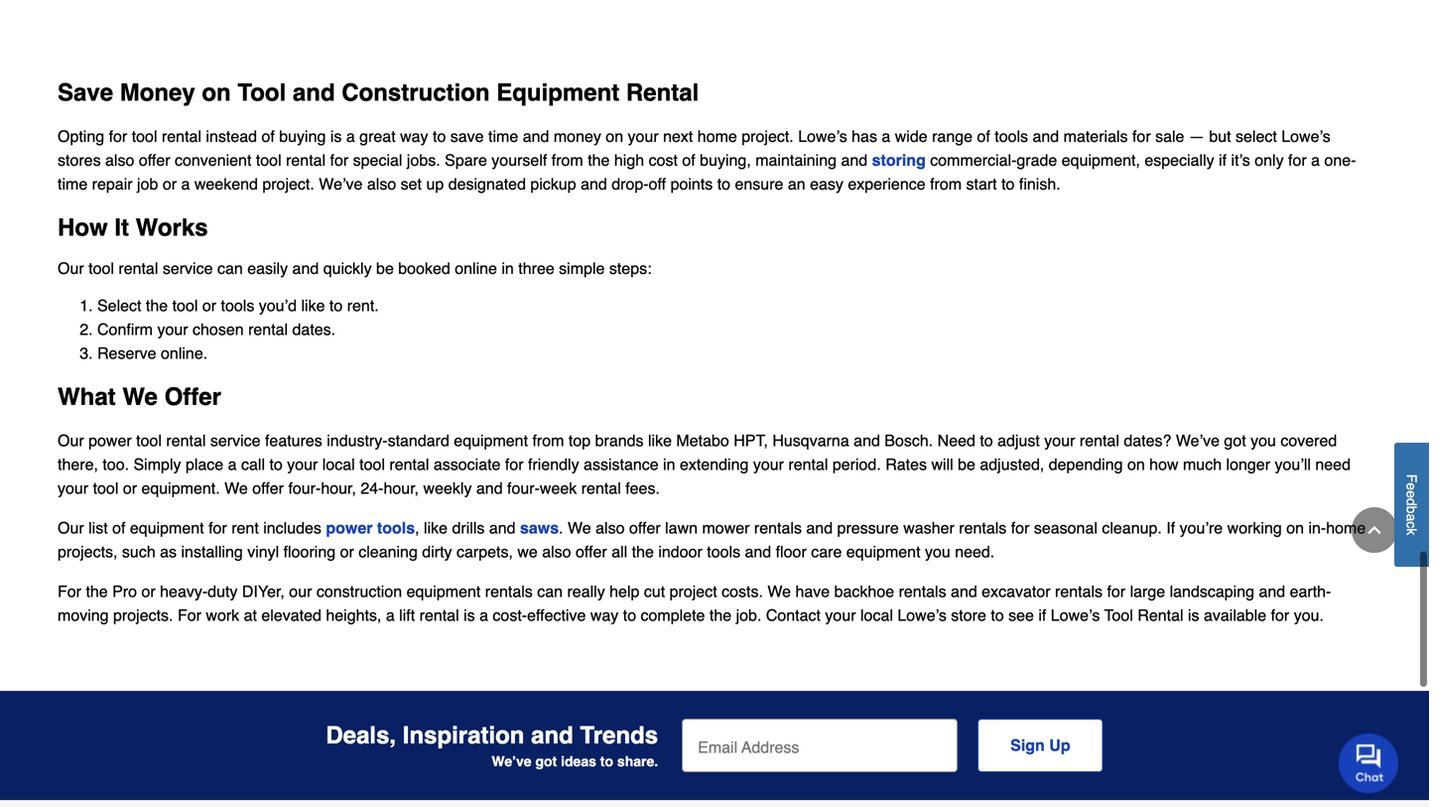 Task type: vqa. For each thing, say whether or not it's contained in the screenshot.
Report button
no



Task type: locate. For each thing, give the bounding box(es) containing it.
of
[[262, 127, 275, 146], [977, 127, 991, 146], [682, 151, 696, 169], [112, 519, 126, 537]]

points
[[671, 175, 713, 193]]

a down convenient
[[181, 175, 190, 193]]

in inside our power tool rental service features industry-standard equipment from top brands like metabo hpt, husqvarna and bosch. need to adjust your rental dates? we've got you covered there, too. simply place a call to your local tool rental associate for friendly assistance in extending your rental period. rates will be adjusted, depending on how much longer you'll need your tool or equipment. we offer four-hour, 24-hour, weekly and four-week rental fees.
[[663, 455, 676, 474]]

your inside for the pro or heavy-duty diyer, our construction equipment rentals can really help cut project costs. we have backhoe rentals and excavator rentals for large landscaping and earth- moving projects. for work at elevated heights, a lift rental is a cost-effective way to complete the job. contact your local lowe's store to see if lowe's tool rental is available for you.
[[825, 606, 856, 625]]

tools
[[995, 127, 1029, 146], [221, 296, 254, 315], [377, 519, 415, 537], [707, 543, 741, 561]]

to left 'rent.'
[[330, 296, 343, 315]]

sign up form
[[682, 719, 1104, 772]]

to down buying,
[[717, 175, 731, 193]]

rental right lift
[[420, 606, 459, 625]]

0 horizontal spatial for
[[58, 582, 81, 601]]

got left ideas
[[536, 753, 557, 769]]

1 horizontal spatial local
[[861, 606, 893, 625]]

1 horizontal spatial got
[[1225, 431, 1247, 450]]

2 horizontal spatial like
[[648, 431, 672, 450]]

0 horizontal spatial power
[[88, 431, 132, 450]]

a up k
[[1404, 514, 1420, 521]]

0 vertical spatial if
[[1219, 151, 1227, 169]]

1 horizontal spatial project.
[[742, 127, 794, 146]]

equipment up associate
[[454, 431, 528, 450]]

tool inside for the pro or heavy-duty diyer, our construction equipment rentals can really help cut project costs. we have backhoe rentals and excavator rentals for large landscaping and earth- moving projects. for work at elevated heights, a lift rental is a cost-effective way to complete the job. contact your local lowe's store to see if lowe's tool rental is available for you.
[[1105, 606, 1134, 625]]

our list of equipment for rent includes power tools , like drills and saws
[[58, 519, 559, 537]]

time
[[488, 127, 518, 146], [58, 175, 88, 193]]

you up longer at the bottom of page
[[1251, 431, 1277, 450]]

is down landscaping
[[1188, 606, 1200, 625]]

lift
[[399, 606, 415, 625]]

tools up cleaning
[[377, 519, 415, 537]]

if right see
[[1039, 606, 1047, 625]]

equipment down "pressure"
[[847, 543, 921, 561]]

what we offer
[[58, 383, 221, 411]]

online
[[455, 259, 497, 278]]

we inside our power tool rental service features industry-standard equipment from top brands like metabo hpt, husqvarna and bosch. need to adjust your rental dates? we've got you covered there, too. simply place a call to your local tool rental associate for friendly assistance in extending your rental period. rates will be adjusted, depending on how much longer you'll need your tool or equipment. we offer four-hour, 24-hour, weekly and four-week rental fees.
[[224, 479, 248, 497]]

2 horizontal spatial we've
[[1176, 431, 1220, 450]]

equipment
[[454, 431, 528, 450], [130, 519, 204, 537], [847, 543, 921, 561], [407, 582, 481, 601]]

e up d
[[1404, 483, 1420, 490]]

3 our from the top
[[58, 519, 84, 537]]

1 horizontal spatial hour,
[[384, 479, 419, 497]]

we've down special
[[319, 175, 363, 193]]

rental inside for the pro or heavy-duty diyer, our construction equipment rentals can really help cut project costs. we have backhoe rentals and excavator rentals for large landscaping and earth- moving projects. for work at elevated heights, a lift rental is a cost-effective way to complete the job. contact your local lowe's store to see if lowe's tool rental is available for you.
[[1138, 606, 1184, 625]]

way inside opting for tool rental instead of buying is a great way to save time and money on your next home project. lowe's has a wide range of tools and materials for sale — but select lowe's stores also offer convenient tool rental for special jobs. spare yourself from the high cost of buying, maintaining and
[[400, 127, 428, 146]]

lowe's right see
[[1051, 606, 1100, 625]]

1 vertical spatial like
[[648, 431, 672, 450]]

seasonal
[[1034, 519, 1098, 537]]

e up b
[[1404, 490, 1420, 498]]

rentals right excavator
[[1055, 582, 1103, 601]]

1 horizontal spatial way
[[591, 606, 619, 625]]

power up cleaning
[[326, 519, 373, 537]]

materials
[[1064, 127, 1128, 146]]

one-
[[1325, 151, 1357, 169]]

to right ideas
[[600, 753, 614, 769]]

we inside for the pro or heavy-duty diyer, our construction equipment rentals can really help cut project costs. we have backhoe rentals and excavator rentals for large landscaping and earth- moving projects. for work at elevated heights, a lift rental is a cost-effective way to complete the job. contact your local lowe's store to see if lowe's tool rental is available for you.
[[768, 582, 791, 601]]

to inside opting for tool rental instead of buying is a great way to save time and money on your next home project. lowe's has a wide range of tools and materials for sale — but select lowe's stores also offer convenient tool rental for special jobs. spare yourself from the high cost of buying, maintaining and
[[433, 127, 446, 146]]

ensure
[[735, 175, 784, 193]]

four- up the our list of equipment for rent includes power tools , like drills and saws
[[288, 479, 321, 497]]

1 vertical spatial project.
[[262, 175, 315, 193]]

1 horizontal spatial time
[[488, 127, 518, 146]]

tool up 24-
[[360, 455, 385, 474]]

will
[[932, 455, 954, 474]]

we down call
[[224, 479, 248, 497]]

1 vertical spatial for
[[178, 606, 201, 625]]

0 vertical spatial be
[[376, 259, 394, 278]]

cost
[[649, 151, 678, 169]]

we right .
[[568, 519, 591, 537]]

0 horizontal spatial local
[[322, 455, 355, 474]]

0 horizontal spatial rental
[[626, 79, 699, 106]]

storing link
[[872, 151, 926, 169]]

or up chosen
[[202, 296, 216, 315]]

0 vertical spatial like
[[301, 296, 325, 315]]

1 horizontal spatial power
[[326, 519, 373, 537]]

the
[[588, 151, 610, 169], [146, 296, 168, 315], [632, 543, 654, 561], [86, 582, 108, 601], [710, 606, 732, 625]]

home inside . we also offer lawn mower rentals and pressure washer rentals for seasonal cleanup. if you're working on in-home projects, such as installing vinyl flooring or cleaning dirty carpets, we also offer all the indoor tools and floor care equipment you need.
[[1327, 519, 1366, 537]]

period.
[[833, 455, 881, 474]]

0 horizontal spatial can
[[217, 259, 243, 278]]

home
[[698, 127, 737, 146], [1327, 519, 1366, 537]]

0 vertical spatial rental
[[626, 79, 699, 106]]

1 vertical spatial home
[[1327, 519, 1366, 537]]

our
[[58, 259, 84, 278], [58, 431, 84, 450], [58, 519, 84, 537]]

to inside deals, inspiration and trends we've got ideas to share.
[[600, 753, 614, 769]]

1 hour, from the left
[[321, 479, 356, 497]]

0 vertical spatial project.
[[742, 127, 794, 146]]

simple
[[559, 259, 605, 278]]

way up jobs.
[[400, 127, 428, 146]]

power inside our power tool rental service features industry-standard equipment from top brands like metabo hpt, husqvarna and bosch. need to adjust your rental dates? we've got you covered there, too. simply place a call to your local tool rental associate for friendly assistance in extending your rental period. rates will be adjusted, depending on how much longer you'll need your tool or equipment. we offer four-hour, 24-hour, weekly and four-week rental fees.
[[88, 431, 132, 450]]

1 horizontal spatial in
[[663, 455, 676, 474]]

0 horizontal spatial four-
[[288, 479, 321, 497]]

0 vertical spatial from
[[552, 151, 584, 169]]

and
[[293, 79, 335, 106], [523, 127, 549, 146], [1033, 127, 1059, 146], [841, 151, 868, 169], [581, 175, 607, 193], [292, 259, 319, 278], [854, 431, 880, 450], [476, 479, 503, 497], [489, 519, 516, 537], [807, 519, 833, 537], [745, 543, 772, 561], [951, 582, 978, 601], [1259, 582, 1286, 601], [531, 722, 574, 749]]

backhoe
[[835, 582, 895, 601]]

for inside commercial-grade equipment, especially if it's only for a one- time repair job or a weekend project. we've also set up designated pickup and drop-off points to ensure an easy experience from start to finish.
[[1289, 151, 1307, 169]]

1 vertical spatial service
[[210, 431, 261, 450]]

1 horizontal spatial you
[[1251, 431, 1277, 450]]

0 vertical spatial power
[[88, 431, 132, 450]]

0 horizontal spatial we've
[[319, 175, 363, 193]]

1 vertical spatial if
[[1039, 606, 1047, 625]]

tool down large at the right bottom of the page
[[1105, 606, 1134, 625]]

or down "power tools" link
[[340, 543, 354, 561]]

chat invite button image
[[1339, 733, 1400, 793]]

the inside select the tool or tools you'd like to rent. confirm your chosen rental dates. reserve online.
[[146, 296, 168, 315]]

can left easily
[[217, 259, 243, 278]]

service down works
[[163, 259, 213, 278]]

and up yourself
[[523, 127, 549, 146]]

b
[[1404, 506, 1420, 514]]

time up yourself
[[488, 127, 518, 146]]

your up 'high'
[[628, 127, 659, 146]]

rental up convenient
[[162, 127, 202, 146]]

yourself
[[492, 151, 547, 169]]

time down stores
[[58, 175, 88, 193]]

like inside select the tool or tools you'd like to rent. confirm your chosen rental dates. reserve online.
[[301, 296, 325, 315]]

1 horizontal spatial home
[[1327, 519, 1366, 537]]

your down features
[[287, 455, 318, 474]]

for left seasonal on the right of the page
[[1011, 519, 1030, 537]]

rental inside for the pro or heavy-duty diyer, our construction equipment rentals can really help cut project costs. we have backhoe rentals and excavator rentals for large landscaping and earth- moving projects. for work at elevated heights, a lift rental is a cost-effective way to complete the job. contact your local lowe's store to see if lowe's tool rental is available for you.
[[420, 606, 459, 625]]

0 horizontal spatial tool
[[238, 79, 286, 106]]

for down heavy-
[[178, 606, 201, 625]]

0 horizontal spatial in
[[502, 259, 514, 278]]

1 horizontal spatial rental
[[1138, 606, 1184, 625]]

offer up job
[[139, 151, 170, 169]]

scroll to top element
[[1352, 507, 1398, 553]]

1 horizontal spatial if
[[1219, 151, 1227, 169]]

1 e from the top
[[1404, 483, 1420, 490]]

1 horizontal spatial we've
[[492, 753, 532, 769]]

local down 'industry-'
[[322, 455, 355, 474]]

designated
[[448, 175, 526, 193]]

our inside our power tool rental service features industry-standard equipment from top brands like metabo hpt, husqvarna and bosch. need to adjust your rental dates? we've got you covered there, too. simply place a call to your local tool rental associate for friendly assistance in extending your rental period. rates will be adjusted, depending on how much longer you'll need your tool or equipment. we offer four-hour, 24-hour, weekly and four-week rental fees.
[[58, 431, 84, 450]]

opting for tool rental instead of buying is a great way to save time and money on your next home project. lowe's has a wide range of tools and materials for sale — but select lowe's stores also offer convenient tool rental for special jobs. spare yourself from the high cost of buying, maintaining and
[[58, 127, 1331, 169]]

bosch.
[[885, 431, 933, 450]]

confirm
[[97, 320, 153, 339]]

is
[[330, 127, 342, 146], [464, 606, 475, 625], [1188, 606, 1200, 625]]

0 vertical spatial can
[[217, 259, 243, 278]]

has
[[852, 127, 878, 146]]

set
[[401, 175, 422, 193]]

lowe's
[[798, 127, 848, 146], [1282, 127, 1331, 146], [898, 606, 947, 625], [1051, 606, 1100, 625]]

tool up instead
[[238, 79, 286, 106]]

0 horizontal spatial is
[[330, 127, 342, 146]]

0 horizontal spatial if
[[1039, 606, 1047, 625]]

how it works
[[58, 214, 208, 241]]

we've
[[319, 175, 363, 193], [1176, 431, 1220, 450], [492, 753, 532, 769]]

finish.
[[1019, 175, 1061, 193]]

k
[[1404, 528, 1420, 535]]

0 vertical spatial our
[[58, 259, 84, 278]]

husqvarna
[[773, 431, 850, 450]]

convenient
[[175, 151, 252, 169]]

2 our from the top
[[58, 431, 84, 450]]

2 vertical spatial like
[[424, 519, 448, 537]]

our for our power tool rental service features industry-standard equipment from top brands like metabo hpt, husqvarna and bosch. need to adjust your rental dates? we've got you covered there, too. simply place a call to your local tool rental associate for friendly assistance in extending your rental period. rates will be adjusted, depending on how much longer you'll need your tool or equipment. we offer four-hour, 24-hour, weekly and four-week rental fees.
[[58, 431, 84, 450]]

it
[[114, 214, 129, 241]]

if inside for the pro or heavy-duty diyer, our construction equipment rentals can really help cut project costs. we have backhoe rentals and excavator rentals for large landscaping and earth- moving projects. for work at elevated heights, a lift rental is a cost-effective way to complete the job. contact your local lowe's store to see if lowe's tool rental is available for you.
[[1039, 606, 1047, 625]]

we down reserve
[[122, 383, 158, 411]]

0 horizontal spatial way
[[400, 127, 428, 146]]

we up 'contact'
[[768, 582, 791, 601]]

1 vertical spatial time
[[58, 175, 88, 193]]

storing
[[872, 151, 926, 169]]

list
[[88, 519, 108, 537]]

1 four- from the left
[[288, 479, 321, 497]]

trends
[[580, 722, 658, 749]]

0 vertical spatial time
[[488, 127, 518, 146]]

1 vertical spatial from
[[930, 175, 962, 193]]

is right buying
[[330, 127, 342, 146]]

1 horizontal spatial be
[[958, 455, 976, 474]]

1 vertical spatial in
[[663, 455, 676, 474]]

if inside commercial-grade equipment, especially if it's only for a one- time repair job or a weekend project. we've also set up designated pickup and drop-off points to ensure an easy experience from start to finish.
[[1219, 151, 1227, 169]]

lawn
[[665, 519, 698, 537]]

commercial-grade equipment, especially if it's only for a one- time repair job or a weekend project. we've also set up designated pickup and drop-off points to ensure an easy experience from start to finish.
[[58, 151, 1357, 193]]

money
[[554, 127, 601, 146]]

our tool rental service can easily and quickly be booked online in three simple steps:
[[58, 259, 652, 278]]

really
[[567, 582, 605, 601]]

0 horizontal spatial project.
[[262, 175, 315, 193]]

and down has
[[841, 151, 868, 169]]

1 horizontal spatial four-
[[507, 479, 540, 497]]

service inside our power tool rental service features industry-standard equipment from top brands like metabo hpt, husqvarna and bosch. need to adjust your rental dates? we've got you covered there, too. simply place a call to your local tool rental associate for friendly assistance in extending your rental period. rates will be adjusted, depending on how much longer you'll need your tool or equipment. we offer four-hour, 24-hour, weekly and four-week rental fees.
[[210, 431, 261, 450]]

tool down buying
[[256, 151, 282, 169]]

for inside . we also offer lawn mower rentals and pressure washer rentals for seasonal cleanup. if you're working on in-home projects, such as installing vinyl flooring or cleaning dirty carpets, we also offer all the indoor tools and floor care equipment you need.
[[1011, 519, 1030, 537]]

on inside our power tool rental service features industry-standard equipment from top brands like metabo hpt, husqvarna and bosch. need to adjust your rental dates? we've got you covered there, too. simply place a call to your local tool rental associate for friendly assistance in extending your rental period. rates will be adjusted, depending on how much longer you'll need your tool or equipment. we offer four-hour, 24-hour, weekly and four-week rental fees.
[[1128, 455, 1145, 474]]

0 vertical spatial tool
[[238, 79, 286, 106]]

your
[[628, 127, 659, 146], [157, 320, 188, 339], [1045, 431, 1076, 450], [287, 455, 318, 474], [753, 455, 784, 474], [58, 479, 88, 497], [825, 606, 856, 625]]

1 vertical spatial tool
[[1105, 606, 1134, 625]]

there,
[[58, 455, 98, 474]]

0 vertical spatial we've
[[319, 175, 363, 193]]

0 horizontal spatial got
[[536, 753, 557, 769]]

be right quickly
[[376, 259, 394, 278]]

2 vertical spatial from
[[533, 431, 564, 450]]

or right pro
[[141, 582, 156, 601]]

0 horizontal spatial like
[[301, 296, 325, 315]]

local inside for the pro or heavy-duty diyer, our construction equipment rentals can really help cut project costs. we have backhoe rentals and excavator rentals for large landscaping and earth- moving projects. for work at elevated heights, a lift rental is a cost-effective way to complete the job. contact your local lowe's store to see if lowe's tool rental is available for you.
[[861, 606, 893, 625]]

your up online.
[[157, 320, 188, 339]]

weekend
[[194, 175, 258, 193]]

an
[[788, 175, 806, 193]]

we
[[122, 383, 158, 411], [224, 479, 248, 497], [568, 519, 591, 537], [768, 582, 791, 601]]

you inside our power tool rental service features industry-standard equipment from top brands like metabo hpt, husqvarna and bosch. need to adjust your rental dates? we've got you covered there, too. simply place a call to your local tool rental associate for friendly assistance in extending your rental period. rates will be adjusted, depending on how much longer you'll need your tool or equipment. we offer four-hour, 24-hour, weekly and four-week rental fees.
[[1251, 431, 1277, 450]]

1 vertical spatial local
[[861, 606, 893, 625]]

hour,
[[321, 479, 356, 497], [384, 479, 419, 497]]

power
[[88, 431, 132, 450], [326, 519, 373, 537]]

tool up simply
[[136, 431, 162, 450]]

d
[[1404, 498, 1420, 506]]

you inside . we also offer lawn mower rentals and pressure washer rentals for seasonal cleanup. if you're working on in-home projects, such as installing vinyl flooring or cleaning dirty carpets, we also offer all the indoor tools and floor care equipment you need.
[[925, 543, 951, 561]]

need.
[[955, 543, 995, 561]]

like up dates.
[[301, 296, 325, 315]]

also
[[105, 151, 134, 169], [367, 175, 396, 193], [596, 519, 625, 537], [542, 543, 571, 561]]

way down really
[[591, 606, 619, 625]]

off
[[649, 175, 666, 193]]

1 vertical spatial got
[[536, 753, 557, 769]]

rentals up cost-
[[485, 582, 533, 601]]

on inside . we also offer lawn mower rentals and pressure washer rentals for seasonal cleanup. if you're working on in-home projects, such as installing vinyl flooring or cleaning dirty carpets, we also offer all the indoor tools and floor care equipment you need.
[[1287, 519, 1305, 537]]

rental
[[626, 79, 699, 106], [1138, 606, 1184, 625]]

rental inside select the tool or tools you'd like to rent. confirm your chosen rental dates. reserve online.
[[248, 320, 288, 339]]

1 vertical spatial be
[[958, 455, 976, 474]]

from inside opting for tool rental instead of buying is a great way to save time and money on your next home project. lowe's has a wide range of tools and materials for sale — but select lowe's stores also offer convenient tool rental for special jobs. spare yourself from the high cost of buying, maintaining and
[[552, 151, 584, 169]]

our down the how
[[58, 259, 84, 278]]

or
[[163, 175, 177, 193], [202, 296, 216, 315], [123, 479, 137, 497], [340, 543, 354, 561], [141, 582, 156, 601]]

1 horizontal spatial is
[[464, 606, 475, 625]]

great
[[360, 127, 396, 146]]

1 vertical spatial way
[[591, 606, 619, 625]]

can up effective
[[537, 582, 563, 601]]

0 horizontal spatial hour,
[[321, 479, 356, 497]]

home down need at the bottom of page
[[1327, 519, 1366, 537]]

what
[[58, 383, 116, 411]]

on down dates?
[[1128, 455, 1145, 474]]

0 vertical spatial home
[[698, 127, 737, 146]]

1 vertical spatial we've
[[1176, 431, 1220, 450]]

home for next
[[698, 127, 737, 146]]

need
[[938, 431, 976, 450]]

tools up grade
[[995, 127, 1029, 146]]

our left list on the bottom left of the page
[[58, 519, 84, 537]]

1 our from the top
[[58, 259, 84, 278]]

to inside select the tool or tools you'd like to rent. confirm your chosen rental dates. reserve online.
[[330, 296, 343, 315]]

a left one-
[[1312, 151, 1320, 169]]

but
[[1210, 127, 1232, 146]]

select
[[97, 296, 141, 315]]

a left call
[[228, 455, 237, 474]]

your down backhoe at right
[[825, 606, 856, 625]]

if left it's
[[1219, 151, 1227, 169]]

assistance
[[584, 455, 659, 474]]

project. down buying
[[262, 175, 315, 193]]

start
[[966, 175, 997, 193]]

indoor
[[659, 543, 703, 561]]

standard
[[388, 431, 450, 450]]

it's
[[1232, 151, 1251, 169]]

0 vertical spatial way
[[400, 127, 428, 146]]

1 horizontal spatial tool
[[1105, 606, 1134, 625]]

rentals up 'floor'
[[754, 519, 802, 537]]

the right all
[[632, 543, 654, 561]]

can
[[217, 259, 243, 278], [537, 582, 563, 601]]

equipment inside our power tool rental service features industry-standard equipment from top brands like metabo hpt, husqvarna and bosch. need to adjust your rental dates? we've got you covered there, too. simply place a call to your local tool rental associate for friendly assistance in extending your rental period. rates will be adjusted, depending on how much longer you'll need your tool or equipment. we offer four-hour, 24-hour, weekly and four-week rental fees.
[[454, 431, 528, 450]]

rental down large at the right bottom of the page
[[1138, 606, 1184, 625]]

dates?
[[1124, 431, 1172, 450]]

2 four- from the left
[[507, 479, 540, 497]]

work
[[206, 606, 239, 625]]

offer inside opting for tool rental instead of buying is a great way to save time and money on your next home project. lowe's has a wide range of tools and materials for sale — but select lowe's stores also offer convenient tool rental for special jobs. spare yourself from the high cost of buying, maintaining and
[[139, 151, 170, 169]]

equipment inside . we also offer lawn mower rentals and pressure washer rentals for seasonal cleanup. if you're working on in-home projects, such as installing vinyl flooring or cleaning dirty carpets, we also offer all the indoor tools and floor care equipment you need.
[[847, 543, 921, 561]]

0 horizontal spatial time
[[58, 175, 88, 193]]

saws link
[[520, 519, 559, 537]]

0 horizontal spatial you
[[925, 543, 951, 561]]

from
[[552, 151, 584, 169], [930, 175, 962, 193], [533, 431, 564, 450]]

0 vertical spatial local
[[322, 455, 355, 474]]

0 vertical spatial got
[[1225, 431, 1247, 450]]

1 vertical spatial rental
[[1138, 606, 1184, 625]]

1 vertical spatial you
[[925, 543, 951, 561]]

home inside opting for tool rental instead of buying is a great way to save time and money on your next home project. lowe's has a wide range of tools and materials for sale — but select lowe's stores also offer convenient tool rental for special jobs. spare yourself from the high cost of buying, maintaining and
[[698, 127, 737, 146]]

1 vertical spatial our
[[58, 431, 84, 450]]

0 vertical spatial you
[[1251, 431, 1277, 450]]

2 vertical spatial we've
[[492, 753, 532, 769]]

0 horizontal spatial home
[[698, 127, 737, 146]]

rental down you'd
[[248, 320, 288, 339]]

like inside our power tool rental service features industry-standard equipment from top brands like metabo hpt, husqvarna and bosch. need to adjust your rental dates? we've got you covered there, too. simply place a call to your local tool rental associate for friendly assistance in extending your rental period. rates will be adjusted, depending on how much longer you'll need your tool or equipment. we offer four-hour, 24-hour, weekly and four-week rental fees.
[[648, 431, 672, 450]]

you'd
[[259, 296, 297, 315]]

installing
[[181, 543, 243, 561]]

offer down call
[[252, 479, 284, 497]]

like right ","
[[424, 519, 448, 537]]

and inside commercial-grade equipment, especially if it's only for a one- time repair job or a weekend project. we've also set up designated pickup and drop-off points to ensure an easy experience from start to finish.
[[581, 175, 607, 193]]

for right opting
[[109, 127, 127, 146]]

1 horizontal spatial can
[[537, 582, 563, 601]]

on left in-
[[1287, 519, 1305, 537]]

our for our tool rental service can easily and quickly be booked online in three simple steps:
[[58, 259, 84, 278]]

got up longer at the bottom of page
[[1225, 431, 1247, 450]]

1 vertical spatial can
[[537, 582, 563, 601]]

2 hour, from the left
[[384, 479, 419, 497]]

landscaping
[[1170, 582, 1255, 601]]

also down special
[[367, 175, 396, 193]]

or down too.
[[123, 479, 137, 497]]

sign up
[[1011, 736, 1071, 755]]

got inside deals, inspiration and trends we've got ideas to share.
[[536, 753, 557, 769]]

the inside . we also offer lawn mower rentals and pressure washer rentals for seasonal cleanup. if you're working on in-home projects, such as installing vinyl flooring or cleaning dirty carpets, we also offer all the indoor tools and floor care equipment you need.
[[632, 543, 654, 561]]

we've up much
[[1176, 431, 1220, 450]]

in left the three
[[502, 259, 514, 278]]

buying
[[279, 127, 326, 146]]

2 vertical spatial our
[[58, 519, 84, 537]]

a inside our power tool rental service features industry-standard equipment from top brands like metabo hpt, husqvarna and bosch. need to adjust your rental dates? we've got you covered there, too. simply place a call to your local tool rental associate for friendly assistance in extending your rental period. rates will be adjusted, depending on how much longer you'll need your tool or equipment. we offer four-hour, 24-hour, weekly and four-week rental fees.
[[228, 455, 237, 474]]

spare
[[445, 151, 487, 169]]

rental up next
[[626, 79, 699, 106]]



Task type: describe. For each thing, give the bounding box(es) containing it.
time inside commercial-grade equipment, especially if it's only for a one- time repair job or a weekend project. we've also set up designated pickup and drop-off points to ensure an easy experience from start to finish.
[[58, 175, 88, 193]]

rental down assistance
[[581, 479, 621, 497]]

equipment up as
[[130, 519, 204, 537]]

and left the 'earth-'
[[1259, 582, 1286, 601]]

for left special
[[330, 151, 349, 169]]

depending
[[1049, 455, 1123, 474]]

three
[[518, 259, 555, 278]]

job.
[[736, 606, 762, 625]]

brands
[[595, 431, 644, 450]]

tool inside select the tool or tools you'd like to rent. confirm your chosen rental dates. reserve online.
[[172, 296, 198, 315]]

how
[[1150, 455, 1179, 474]]

industry-
[[327, 431, 388, 450]]

rental down husqvarna in the right of the page
[[789, 455, 828, 474]]

c
[[1404, 521, 1420, 528]]

rent
[[232, 519, 259, 537]]

and up grade
[[1033, 127, 1059, 146]]

have
[[796, 582, 830, 601]]

you're
[[1180, 519, 1223, 537]]

such
[[122, 543, 156, 561]]

call
[[241, 455, 265, 474]]

rental down standard
[[390, 455, 429, 474]]

for up installing
[[209, 519, 227, 537]]

the up the "moving"
[[86, 582, 108, 601]]

chevron up image
[[1365, 520, 1385, 540]]

0 vertical spatial service
[[163, 259, 213, 278]]

tools inside select the tool or tools you'd like to rent. confirm your chosen rental dates. reserve online.
[[221, 296, 254, 315]]

rental down buying
[[286, 151, 326, 169]]

easy
[[810, 175, 844, 193]]

f e e d b a c k button
[[1395, 443, 1430, 567]]

ideas
[[561, 753, 597, 769]]

your down there,
[[58, 479, 88, 497]]

we've inside commercial-grade equipment, especially if it's only for a one- time repair job or a weekend project. we've also set up designated pickup and drop-off points to ensure an easy experience from start to finish.
[[319, 175, 363, 193]]

the left the job.
[[710, 606, 732, 625]]

tool up select
[[88, 259, 114, 278]]

buying,
[[700, 151, 751, 169]]

or inside commercial-grade equipment, especially if it's only for a one- time repair job or a weekend project. we've also set up designated pickup and drop-off points to ensure an easy experience from start to finish.
[[163, 175, 177, 193]]

a left cost-
[[480, 606, 488, 625]]

is inside opting for tool rental instead of buying is a great way to save time and money on your next home project. lowe's has a wide range of tools and materials for sale — but select lowe's stores also offer convenient tool rental for special jobs. spare yourself from the high cost of buying, maintaining and
[[330, 127, 342, 146]]

1 horizontal spatial for
[[178, 606, 201, 625]]

rentals up need. at the bottom right of page
[[959, 519, 1007, 537]]

and up store
[[951, 582, 978, 601]]

on up instead
[[202, 79, 231, 106]]

project. inside commercial-grade equipment, especially if it's only for a one- time repair job or a weekend project. we've also set up designated pickup and drop-off points to ensure an easy experience from start to finish.
[[262, 175, 315, 193]]

and left 'floor'
[[745, 543, 772, 561]]

tool down money
[[132, 127, 157, 146]]

booked
[[398, 259, 450, 278]]

be inside our power tool rental service features industry-standard equipment from top brands like metabo hpt, husqvarna and bosch. need to adjust your rental dates? we've got you covered there, too. simply place a call to your local tool rental associate for friendly assistance in extending your rental period. rates will be adjusted, depending on how much longer you'll need your tool or equipment. we offer four-hour, 24-hour, weekly and four-week rental fees.
[[958, 455, 976, 474]]

home for in-
[[1327, 519, 1366, 537]]

excavator
[[982, 582, 1051, 601]]

your up the depending at right bottom
[[1045, 431, 1076, 450]]

help
[[610, 582, 640, 601]]

you.
[[1294, 606, 1324, 625]]

repair
[[92, 175, 133, 193]]

or inside our power tool rental service features industry-standard equipment from top brands like metabo hpt, husqvarna and bosch. need to adjust your rental dates? we've got you covered there, too. simply place a call to your local tool rental associate for friendly assistance in extending your rental period. rates will be adjusted, depending on how much longer you'll need your tool or equipment. we offer four-hour, 24-hour, weekly and four-week rental fees.
[[123, 479, 137, 497]]

and up period.
[[854, 431, 880, 450]]

way inside for the pro or heavy-duty diyer, our construction equipment rentals can really help cut project costs. we have backhoe rentals and excavator rentals for large landscaping and earth- moving projects. for work at elevated heights, a lift rental is a cost-effective way to complete the job. contact your local lowe's store to see if lowe's tool rental is available for you.
[[591, 606, 619, 625]]

also up all
[[596, 519, 625, 537]]

cut
[[644, 582, 665, 601]]

offer left all
[[576, 543, 607, 561]]

2 e from the top
[[1404, 490, 1420, 498]]

earth-
[[1290, 582, 1332, 601]]

to right need
[[980, 431, 993, 450]]

covered
[[1281, 431, 1338, 450]]

save
[[450, 127, 484, 146]]

rental up place
[[166, 431, 206, 450]]

and up buying
[[293, 79, 335, 106]]

reserve
[[97, 344, 156, 362]]

especially
[[1145, 151, 1215, 169]]

commercial-
[[931, 151, 1017, 169]]

for left you.
[[1271, 606, 1290, 625]]

or inside . we also offer lawn mower rentals and pressure washer rentals for seasonal cleanup. if you're working on in-home projects, such as installing vinyl flooring or cleaning dirty carpets, we also offer all the indoor tools and floor care equipment you need.
[[340, 543, 354, 561]]

power tools link
[[326, 519, 415, 537]]

adjust
[[998, 431, 1040, 450]]

instead
[[206, 127, 257, 146]]

can inside for the pro or heavy-duty diyer, our construction equipment rentals can really help cut project costs. we have backhoe rentals and excavator rentals for large landscaping and earth- moving projects. for work at elevated heights, a lift rental is a cost-effective way to complete the job. contact your local lowe's store to see if lowe's tool rental is available for you.
[[537, 582, 563, 601]]

a inside button
[[1404, 514, 1420, 521]]

we
[[518, 543, 538, 561]]

your down hpt,
[[753, 455, 784, 474]]

and down associate
[[476, 479, 503, 497]]

rent.
[[347, 296, 379, 315]]

up
[[426, 175, 444, 193]]

tools inside . we also offer lawn mower rentals and pressure washer rentals for seasonal cleanup. if you're working on in-home projects, such as installing vinyl flooring or cleaning dirty carpets, we also offer all the indoor tools and floor care equipment you need.
[[707, 543, 741, 561]]

next
[[663, 127, 693, 146]]

Email Address email field
[[682, 719, 958, 772]]

—
[[1189, 127, 1205, 146]]

elevated
[[261, 606, 322, 625]]

from inside our power tool rental service features industry-standard equipment from top brands like metabo hpt, husqvarna and bosch. need to adjust your rental dates? we've got you covered there, too. simply place a call to your local tool rental associate for friendly assistance in extending your rental period. rates will be adjusted, depending on how much longer you'll need your tool or equipment. we offer four-hour, 24-hour, weekly and four-week rental fees.
[[533, 431, 564, 450]]

week
[[540, 479, 577, 497]]

rental down how it works
[[118, 259, 158, 278]]

includes
[[263, 519, 322, 537]]

for left sale
[[1133, 127, 1151, 146]]

project
[[670, 582, 717, 601]]

works
[[136, 214, 208, 241]]

a right has
[[882, 127, 891, 146]]

rentals right backhoe at right
[[899, 582, 947, 601]]

we've inside our power tool rental service features industry-standard equipment from top brands like metabo hpt, husqvarna and bosch. need to adjust your rental dates? we've got you covered there, too. simply place a call to your local tool rental associate for friendly assistance in extending your rental period. rates will be adjusted, depending on how much longer you'll need your tool or equipment. we offer four-hour, 24-hour, weekly and four-week rental fees.
[[1176, 431, 1220, 450]]

save
[[58, 79, 113, 106]]

moving
[[58, 606, 109, 625]]

to down "help"
[[623, 606, 636, 625]]

tool down too.
[[93, 479, 119, 497]]

you'll
[[1275, 455, 1311, 474]]

and up carpets,
[[489, 519, 516, 537]]

offer left lawn
[[629, 519, 661, 537]]

at
[[244, 606, 257, 625]]

diyer,
[[242, 582, 285, 601]]

lowe's up maintaining
[[798, 127, 848, 146]]

the inside opting for tool rental instead of buying is a great way to save time and money on your next home project. lowe's has a wide range of tools and materials for sale — but select lowe's stores also offer convenient tool rental for special jobs. spare yourself from the high cost of buying, maintaining and
[[588, 151, 610, 169]]

save money on tool and construction equipment rental
[[58, 79, 699, 106]]

inspiration
[[403, 722, 525, 749]]

or inside select the tool or tools you'd like to rent. confirm your chosen rental dates. reserve online.
[[202, 296, 216, 315]]

got inside our power tool rental service features industry-standard equipment from top brands like metabo hpt, husqvarna and bosch. need to adjust your rental dates? we've got you covered there, too. simply place a call to your local tool rental associate for friendly assistance in extending your rental period. rates will be adjusted, depending on how much longer you'll need your tool or equipment. we offer four-hour, 24-hour, weekly and four-week rental fees.
[[1225, 431, 1247, 450]]

range
[[932, 127, 973, 146]]

features
[[265, 431, 322, 450]]

also inside opting for tool rental instead of buying is a great way to save time and money on your next home project. lowe's has a wide range of tools and materials for sale — but select lowe's stores also offer convenient tool rental for special jobs. spare yourself from the high cost of buying, maintaining and
[[105, 151, 134, 169]]

floor
[[776, 543, 807, 561]]

project. inside opting for tool rental instead of buying is a great way to save time and money on your next home project. lowe's has a wide range of tools and materials for sale — but select lowe's stores also offer convenient tool rental for special jobs. spare yourself from the high cost of buying, maintaining and
[[742, 127, 794, 146]]

sign
[[1011, 736, 1045, 755]]

2 horizontal spatial is
[[1188, 606, 1200, 625]]

mower
[[702, 519, 750, 537]]

a left lift
[[386, 606, 395, 625]]

duty
[[208, 582, 238, 601]]

to right call
[[269, 455, 283, 474]]

to right the start at the top of page
[[1002, 175, 1015, 193]]

maintaining
[[756, 151, 837, 169]]

costs.
[[722, 582, 763, 601]]

quickly
[[323, 259, 372, 278]]

tools inside opting for tool rental instead of buying is a great way to save time and money on your next home project. lowe's has a wide range of tools and materials for sale — but select lowe's stores also offer convenient tool rental for special jobs. spare yourself from the high cost of buying, maintaining and
[[995, 127, 1029, 146]]

local inside our power tool rental service features industry-standard equipment from top brands like metabo hpt, husqvarna and bosch. need to adjust your rental dates? we've got you covered there, too. simply place a call to your local tool rental associate for friendly assistance in extending your rental period. rates will be adjusted, depending on how much longer you'll need your tool or equipment. we offer four-hour, 24-hour, weekly and four-week rental fees.
[[322, 455, 355, 474]]

flooring
[[284, 543, 336, 561]]

projects.
[[113, 606, 173, 625]]

and right easily
[[292, 259, 319, 278]]

much
[[1183, 455, 1222, 474]]

lowe's left store
[[898, 606, 947, 625]]

see
[[1009, 606, 1034, 625]]

for left large at the right bottom of the page
[[1107, 582, 1126, 601]]

a left 'great' at the top left
[[346, 127, 355, 146]]

cleanup.
[[1102, 519, 1162, 537]]

also inside commercial-grade equipment, especially if it's only for a one- time repair job or a weekend project. we've also set up designated pickup and drop-off points to ensure an easy experience from start to finish.
[[367, 175, 396, 193]]

place
[[186, 455, 224, 474]]

and up care
[[807, 519, 833, 537]]

0 vertical spatial in
[[502, 259, 514, 278]]

of up points
[[682, 151, 696, 169]]

up
[[1050, 736, 1071, 755]]

time inside opting for tool rental instead of buying is a great way to save time and money on your next home project. lowe's has a wide range of tools and materials for sale — but select lowe's stores also offer convenient tool rental for special jobs. spare yourself from the high cost of buying, maintaining and
[[488, 127, 518, 146]]

construction
[[342, 79, 490, 106]]

your inside opting for tool rental instead of buying is a great way to save time and money on your next home project. lowe's has a wide range of tools and materials for sale — but select lowe's stores also offer convenient tool rental for special jobs. spare yourself from the high cost of buying, maintaining and
[[628, 127, 659, 146]]

we inside . we also offer lawn mower rentals and pressure washer rentals for seasonal cleanup. if you're working on in-home projects, such as installing vinyl flooring or cleaning dirty carpets, we also offer all the indoor tools and floor care equipment you need.
[[568, 519, 591, 537]]

1 vertical spatial power
[[326, 519, 373, 537]]

rental up the depending at right bottom
[[1080, 431, 1120, 450]]

of left buying
[[262, 127, 275, 146]]

0 horizontal spatial be
[[376, 259, 394, 278]]

available
[[1204, 606, 1267, 625]]

select the tool or tools you'd like to rent. confirm your chosen rental dates. reserve online.
[[97, 296, 379, 362]]

of right list on the bottom left of the page
[[112, 519, 126, 537]]

from inside commercial-grade equipment, especially if it's only for a one- time repair job or a weekend project. we've also set up designated pickup and drop-off points to ensure an easy experience from start to finish.
[[930, 175, 962, 193]]

extending
[[680, 455, 749, 474]]

care
[[811, 543, 842, 561]]

also down .
[[542, 543, 571, 561]]

special
[[353, 151, 403, 169]]

projects,
[[58, 543, 118, 561]]

equipment inside for the pro or heavy-duty diyer, our construction equipment rentals can really help cut project costs. we have backhoe rentals and excavator rentals for large landscaping and earth- moving projects. for work at elevated heights, a lift rental is a cost-effective way to complete the job. contact your local lowe's store to see if lowe's tool rental is available for you.
[[407, 582, 481, 601]]

offer inside our power tool rental service features industry-standard equipment from top brands like metabo hpt, husqvarna and bosch. need to adjust your rental dates? we've got you covered there, too. simply place a call to your local tool rental associate for friendly assistance in extending your rental period. rates will be adjusted, depending on how much longer you'll need your tool or equipment. we offer four-hour, 24-hour, weekly and four-week rental fees.
[[252, 479, 284, 497]]

and inside deals, inspiration and trends we've got ideas to share.
[[531, 722, 574, 749]]

we've inside deals, inspiration and trends we've got ideas to share.
[[492, 753, 532, 769]]

steps:
[[609, 259, 652, 278]]

24-
[[361, 479, 384, 497]]

for inside our power tool rental service features industry-standard equipment from top brands like metabo hpt, husqvarna and bosch. need to adjust your rental dates? we've got you covered there, too. simply place a call to your local tool rental associate for friendly assistance in extending your rental period. rates will be adjusted, depending on how much longer you'll need your tool or equipment. we offer four-hour, 24-hour, weekly and four-week rental fees.
[[505, 455, 524, 474]]

1 horizontal spatial like
[[424, 519, 448, 537]]

heavy-
[[160, 582, 208, 601]]

your inside select the tool or tools you'd like to rent. confirm your chosen rental dates. reserve online.
[[157, 320, 188, 339]]

0 vertical spatial for
[[58, 582, 81, 601]]

how
[[58, 214, 108, 241]]

of up commercial-
[[977, 127, 991, 146]]

hpt,
[[734, 431, 768, 450]]

lowe's up one-
[[1282, 127, 1331, 146]]

or inside for the pro or heavy-duty diyer, our construction equipment rentals can really help cut project costs. we have backhoe rentals and excavator rentals for large landscaping and earth- moving projects. for work at elevated heights, a lift rental is a cost-effective way to complete the job. contact your local lowe's store to see if lowe's tool rental is available for you.
[[141, 582, 156, 601]]

jobs.
[[407, 151, 440, 169]]

on inside opting for tool rental instead of buying is a great way to save time and money on your next home project. lowe's has a wide range of tools and materials for sale — but select lowe's stores also offer convenient tool rental for special jobs. spare yourself from the high cost of buying, maintaining and
[[606, 127, 624, 146]]

working
[[1228, 519, 1282, 537]]

to left see
[[991, 606, 1004, 625]]

online.
[[161, 344, 208, 362]]



